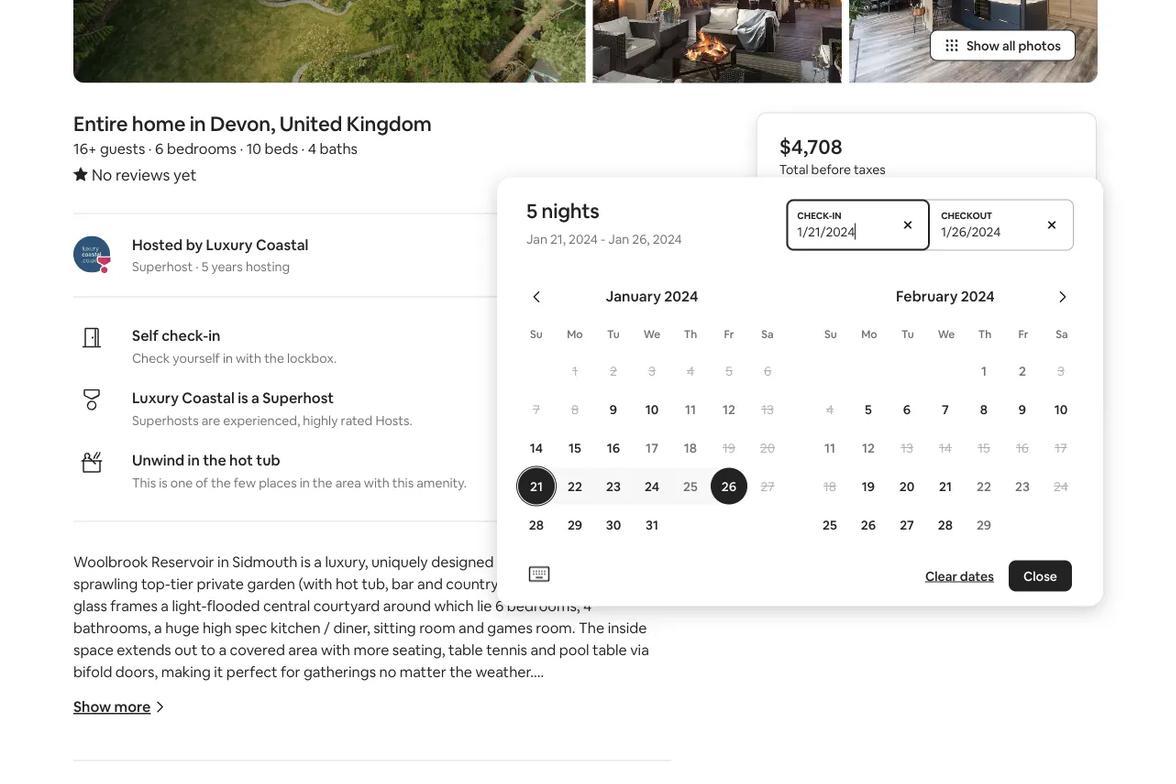 Task type: vqa. For each thing, say whether or not it's contained in the screenshot.


Task type: describe. For each thing, give the bounding box(es) containing it.
frames
[[110, 597, 158, 616]]

in up yourself
[[208, 327, 221, 345]]

3 for january 2024
[[649, 363, 656, 379]]

all
[[1003, 37, 1016, 54]]

report this listing
[[889, 437, 995, 454]]

with up gatherings
[[321, 641, 350, 660]]

0 horizontal spatial 5 button
[[710, 353, 749, 390]]

huge
[[165, 619, 199, 638]]

are
[[202, 412, 220, 429]]

the
[[579, 619, 605, 638]]

0 vertical spatial 25 button
[[672, 468, 710, 505]]

tub
[[256, 451, 280, 470]]

11 for 11 button to the left
[[685, 401, 696, 418]]

guests
[[100, 140, 145, 158]]

1 horizontal spatial 5 button
[[849, 391, 888, 428]]

with down the 31
[[619, 553, 648, 572]]

5 inside hosted by luxury coastal superhost · 5 years hosting
[[201, 258, 209, 275]]

· inside hosted by luxury coastal superhost · 5 years hosting
[[196, 258, 199, 275]]

entire
[[73, 111, 128, 137]]

1 horizontal spatial 6 button
[[888, 391, 927, 428]]

1 24 button from the left
[[633, 468, 672, 505]]

spec
[[235, 619, 267, 638]]

kitchen
[[271, 619, 321, 638]]

1 horizontal spatial 26
[[861, 517, 876, 534]]

glass
[[73, 597, 107, 616]]

1 vertical spatial 11 button
[[811, 430, 849, 467]]

0 vertical spatial 19
[[723, 440, 736, 456]]

21,
[[550, 231, 566, 247]]

2 vertical spatial and
[[531, 641, 556, 660]]

unwind in the hot tub this is one of the few places in the area with this amenity.
[[132, 451, 467, 491]]

making
[[161, 663, 211, 682]]

23 for second 23 button from right
[[606, 479, 621, 495]]

1 button for february 2024
[[965, 353, 1004, 390]]

entire home in devon, united kingdom 16+ guests · 6 bedrooms · 10 beds · 4 baths
[[73, 111, 432, 158]]

3 button for february 2024
[[1042, 353, 1081, 390]]

12 for the left 12 button
[[723, 401, 736, 418]]

2 for february 2024
[[1019, 363, 1027, 379]]

courtyard
[[313, 597, 380, 616]]

show for show more
[[73, 698, 111, 717]]

3 for february 2024
[[1058, 363, 1065, 379]]

26,
[[632, 231, 650, 247]]

2 28 button from the left
[[927, 507, 965, 544]]

1 vertical spatial more
[[114, 698, 151, 717]]

12 for the rightmost 12 button
[[862, 440, 875, 456]]

close
[[1024, 568, 1058, 585]]

1 15 button from the left
[[556, 430, 594, 467]]

the inside the self check-in check yourself in with the lockbox.
[[264, 350, 284, 367]]

reserve
[[899, 329, 954, 348]]

central
[[263, 597, 310, 616]]

the right places
[[313, 475, 333, 491]]

bifold
[[73, 663, 112, 682]]

MM/DD/YYYY text field
[[798, 223, 886, 240]]

2 7 button from the left
[[927, 391, 965, 428]]

places
[[259, 475, 297, 491]]

more inside the woolbrook reservoir in sidmouth is a luxury, uniquely designed celebration home with a sprawling top-tier private garden (with hot tub, bar and countryside views). sky-high glass frames a light-flooded central courtyard around which lie 6 bedrooms, 4 bathrooms, a huge high spec kitchen / diner, sitting room and games room. the inside space extends out to a covered area with more seating, table tennis and pool table via bifold doors, making it perfect for gatherings no matter the weather.
[[354, 641, 389, 660]]

1 mo from the left
[[567, 327, 583, 341]]

10 inside entire home in devon, united kingdom 16+ guests · 6 bedrooms · 10 beds · 4 baths
[[246, 140, 261, 158]]

31 button
[[633, 507, 672, 544]]

0 horizontal spatial 4 button
[[672, 353, 710, 390]]

1 horizontal spatial 13 button
[[888, 430, 927, 467]]

Add date text field
[[941, 223, 1030, 240]]

1 29 button from the left
[[556, 507, 594, 544]]

1 horizontal spatial 10
[[646, 401, 659, 418]]

room
[[419, 619, 456, 638]]

weather.
[[476, 663, 534, 682]]

31
[[646, 517, 659, 534]]

this
[[132, 475, 156, 491]]

2024 right 26,
[[653, 231, 682, 247]]

hosted
[[132, 236, 183, 255]]

(with
[[299, 575, 332, 594]]

sitting
[[374, 619, 416, 638]]

self
[[132, 327, 158, 345]]

0 horizontal spatial 6 button
[[749, 353, 787, 390]]

17 for second the 17 button from right
[[646, 440, 659, 456]]

2 7 from the left
[[942, 401, 949, 418]]

2 10 button from the left
[[1042, 391, 1081, 428]]

0 vertical spatial and
[[417, 575, 443, 594]]

2 23 button from the left
[[1004, 468, 1042, 505]]

$4,708
[[779, 134, 843, 160]]

highly
[[303, 412, 338, 429]]

16+
[[73, 140, 97, 158]]

0 horizontal spatial 13 button
[[749, 391, 787, 428]]

be
[[912, 376, 928, 392]]

total
[[779, 161, 809, 178]]

18 for "18" button to the bottom
[[824, 479, 837, 495]]

the right of
[[211, 475, 231, 491]]

in inside the woolbrook reservoir in sidmouth is a luxury, uniquely designed celebration home with a sprawling top-tier private garden (with hot tub, bar and countryside views). sky-high glass frames a light-flooded central courtyard around which lie 6 bedrooms, 4 bathrooms, a huge high spec kitchen / diner, sitting room and games room. the inside space extends out to a covered area with more seating, table tennis and pool table via bifold doors, making it perfect for gatherings no matter the weather.
[[218, 553, 229, 572]]

around
[[383, 597, 431, 616]]

no
[[379, 663, 397, 682]]

1 vertical spatial 25 button
[[811, 507, 849, 544]]

6 inside entire home in devon, united kingdom 16+ guests · 6 bedrooms · 10 beds · 4 baths
[[155, 140, 164, 158]]

tier
[[170, 575, 194, 594]]

a left huge
[[154, 619, 162, 638]]

0 horizontal spatial 27 button
[[749, 468, 787, 505]]

listing
[[958, 437, 995, 454]]

2 29 button from the left
[[965, 507, 1004, 544]]

self check-in check yourself in with the lockbox.
[[132, 327, 337, 367]]

superhosts
[[132, 412, 199, 429]]

nights
[[542, 198, 600, 224]]

0 horizontal spatial yet
[[173, 165, 197, 185]]

report
[[889, 437, 931, 454]]

check-
[[162, 327, 209, 345]]

show all photos
[[967, 37, 1061, 54]]

1 vertical spatial 27 button
[[888, 507, 927, 544]]

a right to
[[219, 641, 227, 660]]

2024 right january
[[664, 287, 698, 306]]

17 for 2nd the 17 button from the left
[[1055, 440, 1068, 456]]

hosted by luxury coastal superhost · 5 years hosting
[[132, 236, 309, 275]]

30
[[606, 517, 621, 534]]

2 jan from the left
[[609, 231, 630, 247]]

superhost for hosted by luxury coastal
[[132, 258, 193, 275]]

0 vertical spatial 19 button
[[710, 430, 749, 467]]

2 for january 2024
[[610, 363, 617, 379]]

1 horizontal spatial 20
[[900, 479, 915, 495]]

views).
[[530, 575, 576, 594]]

1 vertical spatial 26 button
[[849, 507, 888, 544]]

kingdom
[[347, 111, 432, 137]]

16 for first 16 button from left
[[607, 440, 620, 456]]

1 su from the left
[[530, 327, 543, 341]]

1 for january 2024
[[573, 363, 578, 379]]

0 horizontal spatial 26 button
[[710, 468, 749, 505]]

clear dates
[[926, 568, 994, 585]]

unwind
[[132, 451, 185, 470]]

a down 31 button
[[652, 553, 660, 572]]

lockbox.
[[287, 350, 337, 367]]

calendar application
[[497, 268, 1172, 584]]

clear dates button
[[918, 561, 1002, 592]]

inside
[[608, 619, 647, 638]]

1 vertical spatial 19
[[862, 479, 875, 495]]

/
[[324, 619, 330, 638]]

0 horizontal spatial 26
[[722, 479, 737, 495]]

· right beds
[[301, 140, 305, 158]]

reservoir
[[151, 553, 214, 572]]

luxury inside 'luxury coastal is a superhost superhosts are experienced, highly rated hosts.'
[[132, 389, 179, 408]]

2 15 button from the left
[[965, 430, 1004, 467]]

1 fr from the left
[[724, 327, 734, 341]]

which
[[434, 597, 474, 616]]

in right yourself
[[223, 350, 233, 367]]

you
[[852, 376, 874, 392]]

0 vertical spatial 13
[[762, 401, 774, 418]]

2 21 button from the left
[[927, 468, 965, 505]]

by
[[186, 236, 203, 255]]

2 24 button from the left
[[1042, 468, 1081, 505]]

area inside unwind in the hot tub this is one of the few places in the area with this amenity.
[[335, 475, 361, 491]]

1 vertical spatial 20 button
[[888, 468, 927, 505]]

0 horizontal spatial 27
[[761, 479, 775, 495]]

0 horizontal spatial 11 button
[[672, 391, 710, 428]]

pool
[[559, 641, 590, 660]]

1 table from the left
[[449, 641, 483, 660]]

woolbrook reservoir in sidmouth is a luxury, uniquely designed celebration home with a sprawling top-tier private garden (with hot tub, bar and countryside views). sky-high glass frames a light-flooded central courtyard around which lie 6 bedrooms, 4 bathrooms, a huge high spec kitchen / diner, sitting room and games room. the inside space extends out to a covered area with more seating, table tennis and pool table via bifold doors, making it perfect for gatherings no matter the weather.
[[73, 553, 663, 682]]

1 horizontal spatial 12 button
[[849, 430, 888, 467]]

2 29 from the left
[[977, 517, 992, 534]]

to
[[201, 641, 215, 660]]

superhost for luxury coastal is a superhost
[[263, 389, 334, 408]]

21 for 2nd 21 'button'
[[939, 479, 952, 495]]

2 fr from the left
[[1019, 327, 1029, 341]]

0 horizontal spatial high
[[203, 619, 232, 638]]

few
[[234, 475, 256, 491]]

this inside unwind in the hot tub this is one of the few places in the area with this amenity.
[[393, 475, 414, 491]]

0 vertical spatial 20
[[760, 440, 775, 456]]

reviews
[[116, 165, 170, 185]]

close button
[[1009, 561, 1072, 592]]

1 horizontal spatial 27
[[900, 517, 914, 534]]

doors,
[[115, 663, 158, 682]]

1 horizontal spatial 13
[[901, 440, 914, 456]]

bar
[[392, 575, 414, 594]]

1 horizontal spatial this
[[933, 437, 955, 454]]

tub,
[[362, 575, 389, 594]]

3 button for january 2024
[[633, 353, 672, 390]]

-
[[601, 231, 606, 247]]

hosts.
[[376, 412, 413, 429]]

1 vertical spatial 4 button
[[811, 391, 849, 428]]

reserve button
[[779, 317, 1074, 361]]

bedrooms,
[[507, 597, 580, 616]]

25 for bottommost 25 button
[[823, 517, 837, 534]]

2 16 button from the left
[[1004, 430, 1042, 467]]

9 for 2nd 9 button from the right
[[610, 401, 618, 418]]

0 horizontal spatial 12 button
[[710, 391, 749, 428]]

4 inside the woolbrook reservoir in sidmouth is a luxury, uniquely designed celebration home with a sprawling top-tier private garden (with hot tub, bar and countryside views). sky-high glass frames a light-flooded central courtyard around which lie 6 bedrooms, 4 bathrooms, a huge high spec kitchen / diner, sitting room and games room. the inside space extends out to a covered area with more seating, table tennis and pool table via bifold doors, making it perfect for gatherings no matter the weather.
[[583, 597, 592, 616]]

flooded
[[207, 597, 260, 616]]

extends
[[117, 641, 171, 660]]

bathrooms,
[[73, 619, 151, 638]]



Task type: locate. For each thing, give the bounding box(es) containing it.
2 2 from the left
[[1019, 363, 1027, 379]]

we down february 2024
[[938, 327, 955, 341]]

1 1 button from the left
[[556, 353, 594, 390]]

21 for second 21 'button' from the right
[[530, 479, 543, 495]]

high up inside at the bottom
[[607, 575, 637, 594]]

1 horizontal spatial 19
[[862, 479, 875, 495]]

1 29 from the left
[[568, 517, 583, 534]]

and right the bar
[[417, 575, 443, 594]]

2 14 from the left
[[939, 440, 952, 456]]

hot up few
[[229, 451, 253, 470]]

0 horizontal spatial 1
[[573, 363, 578, 379]]

home up guests
[[132, 111, 186, 137]]

games
[[487, 619, 533, 638]]

1 9 button from the left
[[594, 391, 633, 428]]

luxury
[[206, 236, 253, 255], [132, 389, 179, 408]]

home
[[132, 111, 186, 137], [577, 553, 616, 572]]

4 button left you
[[811, 391, 849, 428]]

2 8 from the left
[[981, 401, 988, 418]]

29 left 30 button
[[568, 517, 583, 534]]

table down inside at the bottom
[[593, 641, 627, 660]]

0 horizontal spatial show
[[73, 698, 111, 717]]

coastal
[[256, 236, 309, 255], [182, 389, 235, 408]]

21 up celebration
[[530, 479, 543, 495]]

2 15 from the left
[[978, 440, 991, 456]]

this left amenity.
[[393, 475, 414, 491]]

amenity.
[[417, 475, 467, 491]]

1 horizontal spatial 17
[[1055, 440, 1068, 456]]

0 vertical spatial 27
[[761, 479, 775, 495]]

16 button up 30
[[594, 430, 633, 467]]

1 9 from the left
[[610, 401, 618, 418]]

11
[[685, 401, 696, 418], [825, 440, 836, 456]]

15 button down charged
[[965, 430, 1004, 467]]

0 vertical spatial 12 button
[[710, 391, 749, 428]]

2024 left the -
[[569, 231, 598, 247]]

1 horizontal spatial more
[[354, 641, 389, 660]]

2 tu from the left
[[902, 327, 915, 341]]

coastal inside 'luxury coastal is a superhost superhosts are experienced, highly rated hosts.'
[[182, 389, 235, 408]]

1 horizontal spatial we
[[938, 327, 955, 341]]

1 vertical spatial and
[[459, 619, 484, 638]]

1 24 from the left
[[645, 479, 660, 495]]

2 mo from the left
[[862, 327, 878, 341]]

23 for first 23 button from right
[[1016, 479, 1030, 495]]

woolbrook reservoir image 3 image
[[593, 0, 842, 83]]

1 16 button from the left
[[594, 430, 633, 467]]

29 button left 30
[[556, 507, 594, 544]]

2 button right charged
[[1004, 353, 1042, 390]]

1 21 button from the left
[[517, 468, 556, 505]]

5
[[527, 198, 538, 224], [201, 258, 209, 275], [726, 363, 733, 379], [865, 401, 872, 418]]

16 button
[[594, 430, 633, 467], [1004, 430, 1042, 467]]

this left "listing"
[[933, 437, 955, 454]]

0 horizontal spatial 2 button
[[594, 353, 633, 390]]

1 14 from the left
[[530, 440, 543, 456]]

29 button up dates
[[965, 507, 1004, 544]]

uniquely
[[372, 553, 428, 572]]

1 7 button from the left
[[517, 391, 556, 428]]

is inside the woolbrook reservoir in sidmouth is a luxury, uniquely designed celebration home with a sprawling top-tier private garden (with hot tub, bar and countryside views). sky-high glass frames a light-flooded central courtyard around which lie 6 bedrooms, 4 bathrooms, a huge high spec kitchen / diner, sitting room and games room. the inside space extends out to a covered area with more seating, table tennis and pool table via bifold doors, making it perfect for gatherings no matter the weather.
[[301, 553, 311, 572]]

28 for 2nd 28 button from right
[[529, 517, 544, 534]]

2 14 button from the left
[[927, 430, 965, 467]]

21 button down report this listing
[[927, 468, 965, 505]]

home inside entire home in devon, united kingdom 16+ guests · 6 bedrooms · 10 beds · 4 baths
[[132, 111, 186, 137]]

23 up the close button
[[1016, 479, 1030, 495]]

1 horizontal spatial 25
[[823, 517, 837, 534]]

0 horizontal spatial fr
[[724, 327, 734, 341]]

2 1 button from the left
[[965, 353, 1004, 390]]

1 horizontal spatial fr
[[1019, 327, 1029, 341]]

tu
[[607, 327, 620, 341], [902, 327, 915, 341]]

out
[[175, 641, 198, 660]]

1 vertical spatial superhost
[[263, 389, 334, 408]]

$4,708 total before taxes
[[779, 134, 886, 178]]

2 button for january 2024
[[594, 353, 633, 390]]

1 horizontal spatial th
[[979, 327, 992, 341]]

1 horizontal spatial 16
[[1016, 440, 1029, 456]]

24 for second 24 button from right
[[645, 479, 660, 495]]

0 horizontal spatial 12
[[723, 401, 736, 418]]

6 button
[[749, 353, 787, 390], [888, 391, 927, 428]]

hot inside unwind in the hot tub this is one of the few places in the area with this amenity.
[[229, 451, 253, 470]]

17 button right "listing"
[[1042, 430, 1081, 467]]

0 vertical spatial 11
[[685, 401, 696, 418]]

superhost inside hosted by luxury coastal superhost · 5 years hosting
[[132, 258, 193, 275]]

clear
[[926, 568, 958, 585]]

1 horizontal spatial 11 button
[[811, 430, 849, 467]]

1 horizontal spatial sa
[[1056, 327, 1069, 341]]

2 8 button from the left
[[965, 391, 1004, 428]]

superhost up 'highly'
[[263, 389, 334, 408]]

1/26/2024
[[938, 223, 998, 240]]

seating,
[[392, 641, 445, 660]]

jan right the -
[[609, 231, 630, 247]]

february 2024
[[896, 287, 995, 306]]

1 tu from the left
[[607, 327, 620, 341]]

a inside 'luxury coastal is a superhost superhosts are experienced, highly rated hosts.'
[[251, 389, 260, 408]]

tu down february
[[902, 327, 915, 341]]

1 horizontal spatial high
[[607, 575, 637, 594]]

7 button
[[517, 391, 556, 428], [927, 391, 965, 428]]

0 vertical spatial 18 button
[[672, 430, 710, 467]]

0 horizontal spatial mo
[[567, 327, 583, 341]]

1 horizontal spatial 24 button
[[1042, 468, 1081, 505]]

1 horizontal spatial 2 button
[[1004, 353, 1042, 390]]

you won't be charged yet
[[852, 376, 1002, 392]]

22 up celebration
[[568, 479, 583, 495]]

show down bifold
[[73, 698, 111, 717]]

1 horizontal spatial 27 button
[[888, 507, 927, 544]]

28 up celebration
[[529, 517, 544, 534]]

1 vertical spatial coastal
[[182, 389, 235, 408]]

2 right charged
[[1019, 363, 1027, 379]]

2 2 button from the left
[[1004, 353, 1042, 390]]

0 horizontal spatial hot
[[229, 451, 253, 470]]

with inside unwind in the hot tub this is one of the few places in the area with this amenity.
[[364, 475, 390, 491]]

23 button up the close button
[[1004, 468, 1042, 505]]

0 horizontal spatial sa
[[762, 327, 774, 341]]

19 button
[[710, 430, 749, 467], [849, 468, 888, 505]]

1 horizontal spatial 29 button
[[965, 507, 1004, 544]]

yourself
[[173, 350, 220, 367]]

0 horizontal spatial we
[[644, 327, 661, 341]]

8 button
[[556, 391, 594, 428], [965, 391, 1004, 428]]

25 for the topmost 25 button
[[684, 479, 698, 495]]

1 14 button from the left
[[517, 430, 556, 467]]

2 22 button from the left
[[965, 468, 1004, 505]]

show for show all photos
[[967, 37, 1000, 54]]

luxury up years
[[206, 236, 253, 255]]

16 for 2nd 16 button
[[1016, 440, 1029, 456]]

bedrooms
[[167, 140, 237, 158]]

·
[[148, 140, 152, 158], [240, 140, 243, 158], [301, 140, 305, 158], [196, 258, 199, 275]]

2024 right february
[[961, 287, 995, 306]]

0 vertical spatial this
[[933, 437, 955, 454]]

9 for second 9 button from the left
[[1019, 401, 1027, 418]]

is up the experienced,
[[238, 389, 248, 408]]

25 button
[[672, 468, 710, 505], [811, 507, 849, 544]]

1 horizontal spatial 7
[[942, 401, 949, 418]]

2 button for february 2024
[[1004, 353, 1042, 390]]

a up the "(with"
[[314, 553, 322, 572]]

show more
[[73, 698, 151, 717]]

beds
[[265, 140, 298, 158]]

28 for 1st 28 button from the right
[[938, 517, 953, 534]]

0 horizontal spatial 3 button
[[633, 353, 672, 390]]

6 inside the woolbrook reservoir in sidmouth is a luxury, uniquely designed celebration home with a sprawling top-tier private garden (with hot tub, bar and countryside views). sky-high glass frames a light-flooded central courtyard around which lie 6 bedrooms, 4 bathrooms, a huge high spec kitchen / diner, sitting room and games room. the inside space extends out to a covered area with more seating, table tennis and pool table via bifold doors, making it perfect for gatherings no matter the weather.
[[495, 597, 504, 616]]

home inside the woolbrook reservoir in sidmouth is a luxury, uniquely designed celebration home with a sprawling top-tier private garden (with hot tub, bar and countryside views). sky-high glass frames a light-flooded central courtyard around which lie 6 bedrooms, 4 bathrooms, a huge high spec kitchen / diner, sitting room and games room. the inside space extends out to a covered area with more seating, table tennis and pool table via bifold doors, making it perfect for gatherings no matter the weather.
[[577, 553, 616, 572]]

dates
[[960, 568, 994, 585]]

0 horizontal spatial 19 button
[[710, 430, 749, 467]]

28 button up celebration
[[517, 507, 556, 544]]

space
[[73, 641, 114, 660]]

1 vertical spatial 27
[[900, 517, 914, 534]]

1 16 from the left
[[607, 440, 620, 456]]

diner,
[[333, 619, 370, 638]]

2 horizontal spatial 10
[[1055, 401, 1068, 418]]

6
[[155, 140, 164, 158], [764, 363, 772, 379], [903, 401, 911, 418], [495, 597, 504, 616]]

and down room.
[[531, 641, 556, 660]]

superhost inside 'luxury coastal is a superhost superhosts are experienced, highly rated hosts.'
[[263, 389, 334, 408]]

1 horizontal spatial 1
[[982, 363, 987, 379]]

2 th from the left
[[979, 327, 992, 341]]

show more button
[[73, 698, 165, 717]]

17 button up 31 button
[[633, 430, 672, 467]]

check
[[132, 350, 170, 367]]

gatherings
[[304, 663, 376, 682]]

22 button down "listing"
[[965, 468, 1004, 505]]

1 sa from the left
[[762, 327, 774, 341]]

17 right "listing"
[[1055, 440, 1068, 456]]

5 nights jan 21, 2024 - jan 26, 2024
[[527, 198, 682, 247]]

2 3 from the left
[[1058, 363, 1065, 379]]

2 9 button from the left
[[1004, 391, 1042, 428]]

area down rated in the bottom left of the page
[[335, 475, 361, 491]]

2 17 button from the left
[[1042, 430, 1081, 467]]

sidmouth
[[232, 553, 298, 572]]

matter
[[400, 663, 446, 682]]

1 17 button from the left
[[633, 430, 672, 467]]

light-
[[172, 597, 207, 616]]

0 horizontal spatial and
[[417, 575, 443, 594]]

with inside the self check-in check yourself in with the lockbox.
[[236, 350, 262, 367]]

1 jan from the left
[[527, 231, 548, 247]]

11 for the bottommost 11 button
[[825, 440, 836, 456]]

1 28 from the left
[[529, 517, 544, 534]]

1 10 button from the left
[[633, 391, 672, 428]]

a up the experienced,
[[251, 389, 260, 408]]

12
[[723, 401, 736, 418], [862, 440, 875, 456]]

more down the doors,
[[114, 698, 151, 717]]

in
[[190, 111, 206, 137], [208, 327, 221, 345], [223, 350, 233, 367], [188, 451, 200, 470], [300, 475, 310, 491], [218, 553, 229, 572]]

1 vertical spatial 25
[[823, 517, 837, 534]]

24 for 1st 24 button from the right
[[1054, 479, 1069, 495]]

top-
[[141, 575, 170, 594]]

1 horizontal spatial 20 button
[[888, 468, 927, 505]]

22 for 1st 22 button from left
[[568, 479, 583, 495]]

1 15 from the left
[[569, 440, 582, 456]]

16 right "listing"
[[1016, 440, 1029, 456]]

1 1 from the left
[[573, 363, 578, 379]]

is left one
[[159, 475, 168, 491]]

coastal up hosting
[[256, 236, 309, 255]]

1 8 button from the left
[[556, 391, 594, 428]]

th
[[684, 327, 697, 341], [979, 327, 992, 341]]

1 horizontal spatial 19 button
[[849, 468, 888, 505]]

show inside button
[[967, 37, 1000, 54]]

0 horizontal spatial this
[[393, 475, 414, 491]]

united
[[280, 111, 342, 137]]

0 horizontal spatial 24 button
[[633, 468, 672, 505]]

is up the "(with"
[[301, 553, 311, 572]]

home up sky-
[[577, 553, 616, 572]]

the left "lockbox."
[[264, 350, 284, 367]]

yet down bedrooms
[[173, 165, 197, 185]]

1 horizontal spatial su
[[825, 327, 837, 341]]

17 up 31 button
[[646, 440, 659, 456]]

countryside
[[446, 575, 526, 594]]

0 horizontal spatial luxury
[[132, 389, 179, 408]]

1 22 from the left
[[568, 479, 583, 495]]

hosting
[[246, 258, 290, 275]]

2 button down january
[[594, 353, 633, 390]]

23 up 30
[[606, 479, 621, 495]]

high up to
[[203, 619, 232, 638]]

more up 'no'
[[354, 641, 389, 660]]

29
[[568, 517, 583, 534], [977, 517, 992, 534]]

luxury inside hosted by luxury coastal superhost · 5 years hosting
[[206, 236, 253, 255]]

1 horizontal spatial 15
[[978, 440, 991, 456]]

16
[[607, 440, 620, 456], [1016, 440, 1029, 456]]

woolbrook reservoir image 5 image
[[849, 0, 1098, 83]]

1 horizontal spatial 4 button
[[811, 391, 849, 428]]

garden
[[247, 575, 295, 594]]

the up of
[[203, 451, 226, 470]]

room.
[[536, 619, 576, 638]]

su
[[530, 327, 543, 341], [825, 327, 837, 341]]

· down by
[[196, 258, 199, 275]]

1 horizontal spatial 8 button
[[965, 391, 1004, 428]]

0 vertical spatial 20 button
[[749, 430, 787, 467]]

is inside unwind in the hot tub this is one of the few places in the area with this amenity.
[[159, 475, 168, 491]]

0 vertical spatial high
[[607, 575, 637, 594]]

with down hosts. on the bottom left of page
[[364, 475, 390, 491]]

0 vertical spatial 4 button
[[672, 353, 710, 390]]

host profile picture image
[[73, 236, 110, 273]]

2 24 from the left
[[1054, 479, 1069, 495]]

2 22 from the left
[[977, 479, 992, 495]]

0 horizontal spatial 23
[[606, 479, 621, 495]]

a
[[251, 389, 260, 408], [314, 553, 322, 572], [652, 553, 660, 572], [161, 597, 169, 616], [154, 619, 162, 638], [219, 641, 227, 660]]

0 horizontal spatial 9 button
[[594, 391, 633, 428]]

th down january 2024
[[684, 327, 697, 341]]

1 horizontal spatial mo
[[862, 327, 878, 341]]

luxury up superhosts
[[132, 389, 179, 408]]

woolbrook reservoir image 1 image
[[73, 0, 586, 83]]

1 vertical spatial 19 button
[[849, 468, 888, 505]]

we down january 2024
[[644, 327, 661, 341]]

the right matter
[[450, 663, 472, 682]]

21
[[530, 479, 543, 495], [939, 479, 952, 495]]

a down "top-"
[[161, 597, 169, 616]]

yet right charged
[[983, 376, 1002, 392]]

1 for february 2024
[[982, 363, 987, 379]]

for
[[281, 663, 300, 682]]

1 3 from the left
[[649, 363, 656, 379]]

0 vertical spatial 12
[[723, 401, 736, 418]]

2 table from the left
[[593, 641, 627, 660]]

1 horizontal spatial tu
[[902, 327, 915, 341]]

1 button for january 2024
[[556, 353, 594, 390]]

8 for 1st "8" button from the right
[[981, 401, 988, 418]]

2 su from the left
[[825, 327, 837, 341]]

1
[[573, 363, 578, 379], [982, 363, 987, 379]]

taxes
[[854, 161, 886, 178]]

devon,
[[210, 111, 275, 137]]

hot inside the woolbrook reservoir in sidmouth is a luxury, uniquely designed celebration home with a sprawling top-tier private garden (with hot tub, bar and countryside views). sky-high glass frames a light-flooded central courtyard around which lie 6 bedrooms, 4 bathrooms, a huge high spec kitchen / diner, sitting room and games room. the inside space extends out to a covered area with more seating, table tennis and pool table via bifold doors, making it perfect for gatherings no matter the weather.
[[336, 575, 359, 594]]

26
[[722, 479, 737, 495], [861, 517, 876, 534]]

1 3 button from the left
[[633, 353, 672, 390]]

1 vertical spatial 18 button
[[811, 468, 849, 505]]

area
[[335, 475, 361, 491], [288, 641, 318, 660]]

2 1 from the left
[[982, 363, 987, 379]]

1 vertical spatial yet
[[983, 376, 1002, 392]]

23 button up 30
[[594, 468, 633, 505]]

0 horizontal spatial coastal
[[182, 389, 235, 408]]

0 horizontal spatial 13
[[762, 401, 774, 418]]

10 button
[[633, 391, 672, 428], [1042, 391, 1081, 428]]

1 8 from the left
[[571, 401, 579, 418]]

1 23 button from the left
[[594, 468, 633, 505]]

· down devon,
[[240, 140, 243, 158]]

0 horizontal spatial area
[[288, 641, 318, 660]]

and down lie
[[459, 619, 484, 638]]

table down room at the left bottom
[[449, 641, 483, 660]]

0 vertical spatial 26 button
[[710, 468, 749, 505]]

2 23 from the left
[[1016, 479, 1030, 495]]

2 3 button from the left
[[1042, 353, 1081, 390]]

in right places
[[300, 475, 310, 491]]

22 for 2nd 22 button
[[977, 479, 992, 495]]

15 for 2nd 15 button from left
[[978, 440, 991, 456]]

1 17 from the left
[[646, 440, 659, 456]]

coastal up are
[[182, 389, 235, 408]]

0 horizontal spatial 28 button
[[517, 507, 556, 544]]

1 horizontal spatial 10 button
[[1042, 391, 1081, 428]]

1 vertical spatial 20
[[900, 479, 915, 495]]

1 2 from the left
[[610, 363, 617, 379]]

1 vertical spatial area
[[288, 641, 318, 660]]

27 button
[[749, 468, 787, 505], [888, 507, 927, 544]]

1 23 from the left
[[606, 479, 621, 495]]

2
[[610, 363, 617, 379], [1019, 363, 1027, 379]]

10
[[246, 140, 261, 158], [646, 401, 659, 418], [1055, 401, 1068, 418]]

superhost
[[132, 258, 193, 275], [263, 389, 334, 408]]

1 horizontal spatial 2
[[1019, 363, 1027, 379]]

28 button up clear
[[927, 507, 965, 544]]

0 horizontal spatial 19
[[723, 440, 736, 456]]

charged
[[931, 376, 980, 392]]

in up private
[[218, 553, 229, 572]]

coastal inside hosted by luxury coastal superhost · 5 years hosting
[[256, 236, 309, 255]]

21 button up celebration
[[517, 468, 556, 505]]

1 horizontal spatial yet
[[983, 376, 1002, 392]]

in up bedrooms
[[190, 111, 206, 137]]

8 for first "8" button from left
[[571, 401, 579, 418]]

0 horizontal spatial th
[[684, 327, 697, 341]]

29 up dates
[[977, 517, 992, 534]]

in up of
[[188, 451, 200, 470]]

18 for the topmost "18" button
[[684, 440, 697, 456]]

more
[[354, 641, 389, 660], [114, 698, 151, 717]]

12 button
[[710, 391, 749, 428], [849, 430, 888, 467]]

show left all
[[967, 37, 1000, 54]]

hot
[[229, 451, 253, 470], [336, 575, 359, 594]]

11 button
[[672, 391, 710, 428], [811, 430, 849, 467]]

4 inside entire home in devon, united kingdom 16+ guests · 6 bedrooms · 10 beds · 4 baths
[[308, 140, 317, 158]]

in inside entire home in devon, united kingdom 16+ guests · 6 bedrooms · 10 beds · 4 baths
[[190, 111, 206, 137]]

17 button
[[633, 430, 672, 467], [1042, 430, 1081, 467]]

0 horizontal spatial table
[[449, 641, 483, 660]]

0 vertical spatial home
[[132, 111, 186, 137]]

experienced,
[[223, 412, 300, 429]]

hot up courtyard
[[336, 575, 359, 594]]

th down february 2024
[[979, 327, 992, 341]]

0 vertical spatial 13 button
[[749, 391, 787, 428]]

2 17 from the left
[[1055, 440, 1068, 456]]

28 up clear
[[938, 517, 953, 534]]

of
[[196, 475, 208, 491]]

15 button up 30 button
[[556, 430, 594, 467]]

· up no reviews yet
[[148, 140, 152, 158]]

1 horizontal spatial 8
[[981, 401, 988, 418]]

0 horizontal spatial jan
[[527, 231, 548, 247]]

1 vertical spatial show
[[73, 698, 111, 717]]

with right yourself
[[236, 350, 262, 367]]

1 th from the left
[[684, 327, 697, 341]]

4 button down january 2024
[[672, 353, 710, 390]]

celebration
[[497, 553, 574, 572]]

1 horizontal spatial and
[[459, 619, 484, 638]]

0 horizontal spatial home
[[132, 111, 186, 137]]

16 button right "listing"
[[1004, 430, 1042, 467]]

22 button up 30 button
[[556, 468, 594, 505]]

0 horizontal spatial 24
[[645, 479, 660, 495]]

1 we from the left
[[644, 327, 661, 341]]

1 2 button from the left
[[594, 353, 633, 390]]

15 for second 15 button from right
[[569, 440, 582, 456]]

2 28 from the left
[[938, 517, 953, 534]]

2 21 from the left
[[939, 479, 952, 495]]

the inside the woolbrook reservoir in sidmouth is a luxury, uniquely designed celebration home with a sprawling top-tier private garden (with hot tub, bar and countryside views). sky-high glass frames a light-flooded central courtyard around which lie 6 bedrooms, 4 bathrooms, a huge high spec kitchen / diner, sitting room and games room. the inside space extends out to a covered area with more seating, table tennis and pool table via bifold doors, making it perfect for gatherings no matter the weather.
[[450, 663, 472, 682]]

1 28 button from the left
[[517, 507, 556, 544]]

february
[[896, 287, 958, 306]]

jan left the 21,
[[527, 231, 548, 247]]

superhost down hosted on the top
[[132, 258, 193, 275]]

area inside the woolbrook reservoir in sidmouth is a luxury, uniquely designed celebration home with a sprawling top-tier private garden (with hot tub, bar and countryside views). sky-high glass frames a light-flooded central courtyard around which lie 6 bedrooms, 4 bathrooms, a huge high spec kitchen / diner, sitting room and games room. the inside space extends out to a covered area with more seating, table tennis and pool table via bifold doors, making it perfect for gatherings no matter the weather.
[[288, 641, 318, 660]]

1 horizontal spatial 7 button
[[927, 391, 965, 428]]

0 horizontal spatial 15 button
[[556, 430, 594, 467]]

2 we from the left
[[938, 327, 955, 341]]

0 horizontal spatial 7 button
[[517, 391, 556, 428]]

2 sa from the left
[[1056, 327, 1069, 341]]

lie
[[477, 597, 492, 616]]

is inside 'luxury coastal is a superhost superhosts are experienced, highly rated hosts.'
[[238, 389, 248, 408]]

5 inside 5 nights jan 21, 2024 - jan 26, 2024
[[527, 198, 538, 224]]

1 21 from the left
[[530, 479, 543, 495]]

0 vertical spatial 25
[[684, 479, 698, 495]]

0 horizontal spatial 15
[[569, 440, 582, 456]]

16 up 30
[[607, 440, 620, 456]]

private
[[197, 575, 244, 594]]

1 horizontal spatial luxury
[[206, 236, 253, 255]]

covered
[[230, 641, 285, 660]]

0 horizontal spatial 21 button
[[517, 468, 556, 505]]

tu down january
[[607, 327, 620, 341]]

2 16 from the left
[[1016, 440, 1029, 456]]

21 down report this listing
[[939, 479, 952, 495]]

2 down january
[[610, 363, 617, 379]]

2 9 from the left
[[1019, 401, 1027, 418]]

1 horizontal spatial 3
[[1058, 363, 1065, 379]]

1 7 from the left
[[533, 401, 540, 418]]

no reviews yet
[[92, 165, 197, 185]]

1 vertical spatial 5 button
[[849, 391, 888, 428]]

1 22 button from the left
[[556, 468, 594, 505]]

1 horizontal spatial jan
[[609, 231, 630, 247]]

0 horizontal spatial 22
[[568, 479, 583, 495]]

0 vertical spatial superhost
[[132, 258, 193, 275]]



